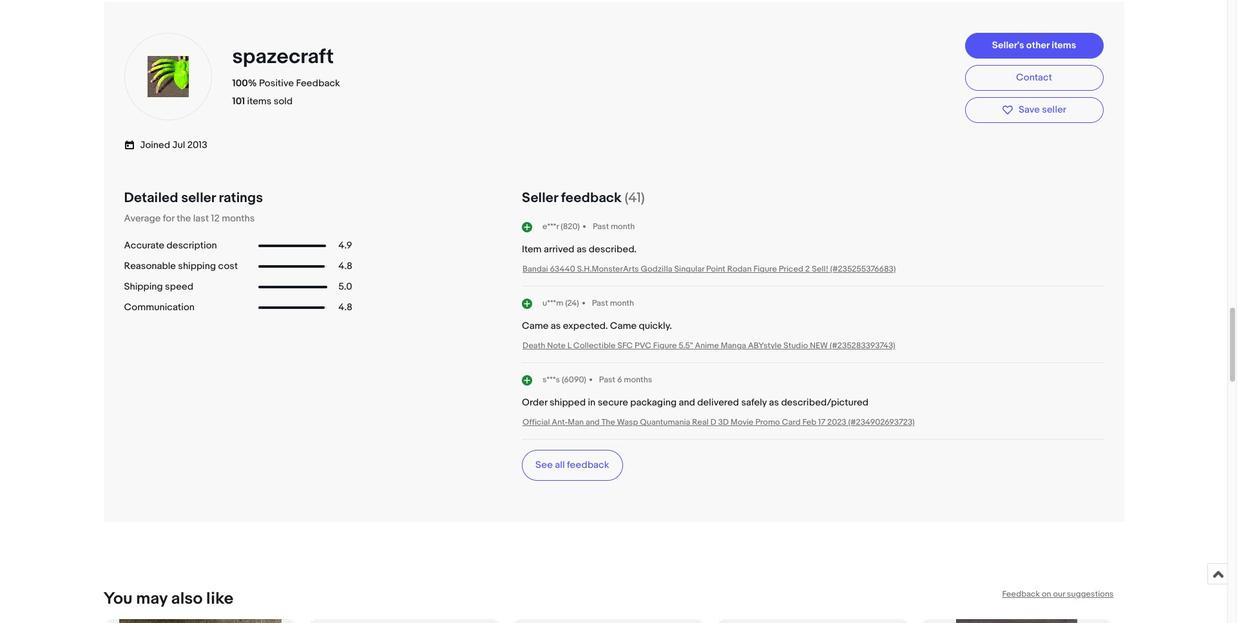 Task type: describe. For each thing, give the bounding box(es) containing it.
save seller button
[[965, 97, 1104, 123]]

feedback inside 100% positive feedback 101 items sold
[[296, 78, 340, 90]]

collectible
[[574, 341, 616, 352]]

detailed
[[124, 190, 178, 207]]

you
[[103, 590, 132, 610]]

2 came from the left
[[610, 321, 637, 333]]

1 vertical spatial months
[[624, 375, 652, 385]]

bandai 63440 s.h.monsterarts godzilla singular point rodan figure priced 2 sell! (#235255376683) link
[[523, 265, 896, 275]]

description
[[167, 240, 217, 252]]

like
[[206, 590, 234, 610]]

you may also like
[[103, 590, 234, 610]]

2013
[[187, 139, 207, 152]]

speed
[[165, 281, 193, 294]]

official ant-man and the wasp quantumania real d 3d movie promo card feb 17 2023 (#234902693723)
[[523, 418, 915, 428]]

4.8 for communication
[[339, 302, 353, 314]]

sfc
[[618, 341, 633, 352]]

2023
[[828, 418, 847, 428]]

spazecraft
[[232, 45, 334, 70]]

5.5"
[[679, 341, 693, 352]]

past for came
[[592, 298, 608, 309]]

l
[[568, 341, 572, 352]]

(24)
[[565, 298, 579, 309]]

official
[[523, 418, 550, 428]]

man
[[568, 418, 584, 428]]

shipping
[[178, 261, 216, 273]]

past month for described.
[[593, 221, 635, 232]]

shipped
[[550, 397, 586, 410]]

abystyle
[[748, 341, 782, 352]]

d
[[711, 418, 717, 428]]

described/pictured
[[782, 397, 869, 410]]

100% positive feedback 101 items sold
[[232, 78, 340, 108]]

average for the last 12 months
[[124, 213, 255, 225]]

positive
[[259, 78, 294, 90]]

ant-
[[552, 418, 568, 428]]

our
[[1054, 590, 1066, 600]]

all
[[555, 460, 565, 472]]

ratings
[[219, 190, 263, 207]]

feb
[[803, 418, 817, 428]]

pvc
[[635, 341, 652, 352]]

sold
[[274, 96, 293, 108]]

1 horizontal spatial as
[[577, 244, 587, 256]]

point
[[707, 265, 726, 275]]

past for described.
[[593, 221, 609, 232]]

past month for came
[[592, 298, 634, 309]]

u***m
[[543, 298, 564, 309]]

see all feedback
[[536, 460, 609, 472]]

priced
[[779, 265, 804, 275]]

past for secure
[[599, 375, 616, 385]]

contact link
[[965, 65, 1104, 91]]

singular
[[675, 265, 705, 275]]

save seller
[[1019, 104, 1067, 116]]

death note l collectible sfc pvc figure 5.5" anime manga abystyle studio new (#235283393743) link
[[523, 341, 896, 352]]

5.0
[[339, 281, 352, 294]]

1 vertical spatial as
[[551, 321, 561, 333]]

items inside 100% positive feedback 101 items sold
[[247, 96, 272, 108]]

(41)
[[625, 190, 645, 207]]

17
[[819, 418, 826, 428]]

1 vertical spatial and
[[586, 418, 600, 428]]

reasonable shipping cost
[[124, 261, 238, 273]]

godzilla
[[641, 265, 673, 275]]

communication
[[124, 302, 195, 314]]

seller feedback (41)
[[522, 190, 645, 207]]

joined jul 2013
[[140, 139, 207, 152]]

on
[[1042, 590, 1052, 600]]

order
[[522, 397, 548, 410]]

the
[[602, 418, 615, 428]]

anime
[[695, 341, 719, 352]]

u***m (24)
[[543, 298, 579, 309]]

4.8 for reasonable shipping cost
[[339, 261, 353, 273]]

0 vertical spatial feedback
[[561, 190, 622, 207]]

real
[[692, 418, 709, 428]]

month for came
[[610, 298, 634, 309]]

spazecraft image
[[147, 56, 189, 97]]

past 6 months
[[599, 375, 652, 385]]

detailed seller ratings
[[124, 190, 263, 207]]

contact
[[1017, 71, 1053, 84]]

card
[[782, 418, 801, 428]]

seller for save
[[1043, 104, 1067, 116]]

packaging
[[631, 397, 677, 410]]

feedback on our suggestions link
[[1003, 590, 1114, 600]]

other
[[1027, 39, 1050, 51]]

items inside seller's other items link
[[1052, 39, 1077, 51]]

s***s (6090)
[[543, 375, 586, 385]]

for
[[163, 213, 175, 225]]

item arrived as described.
[[522, 244, 637, 256]]

100%
[[232, 78, 257, 90]]

bandai
[[523, 265, 548, 275]]

reasonable
[[124, 261, 176, 273]]

seller
[[522, 190, 558, 207]]

(#235283393743)
[[830, 341, 896, 352]]



Task type: locate. For each thing, give the bounding box(es) containing it.
past month up came as expected. came quickly.
[[592, 298, 634, 309]]

accurate description
[[124, 240, 217, 252]]

feedback up (820)
[[561, 190, 622, 207]]

4.9
[[339, 240, 352, 252]]

and
[[679, 397, 695, 410], [586, 418, 600, 428]]

figure right rodan
[[754, 265, 777, 275]]

joined
[[140, 139, 170, 152]]

see all feedback link
[[522, 451, 623, 482]]

save
[[1019, 104, 1040, 116]]

spazecraft link
[[232, 45, 339, 70]]

0 vertical spatial month
[[611, 221, 635, 232]]

past up came as expected. came quickly.
[[592, 298, 608, 309]]

0 horizontal spatial came
[[522, 321, 549, 333]]

2 4.8 from the top
[[339, 302, 353, 314]]

quickly.
[[639, 321, 672, 333]]

cost
[[218, 261, 238, 273]]

0 vertical spatial as
[[577, 244, 587, 256]]

and left the
[[586, 418, 600, 428]]

seller right save
[[1043, 104, 1067, 116]]

may
[[136, 590, 168, 610]]

as up note
[[551, 321, 561, 333]]

item
[[522, 244, 542, 256]]

0 horizontal spatial feedback
[[296, 78, 340, 90]]

0 vertical spatial and
[[679, 397, 695, 410]]

last
[[193, 213, 209, 225]]

2
[[806, 265, 810, 275]]

0 vertical spatial figure
[[754, 265, 777, 275]]

jul
[[172, 139, 185, 152]]

quantumania
[[640, 418, 691, 428]]

as
[[577, 244, 587, 256], [551, 321, 561, 333], [769, 397, 779, 410]]

1 horizontal spatial seller
[[1043, 104, 1067, 116]]

2 horizontal spatial as
[[769, 397, 779, 410]]

1 came from the left
[[522, 321, 549, 333]]

s.h.monsterarts
[[577, 265, 639, 275]]

1 vertical spatial items
[[247, 96, 272, 108]]

death
[[523, 341, 546, 352]]

1 vertical spatial feedback
[[567, 460, 609, 472]]

0 vertical spatial months
[[222, 213, 255, 225]]

in
[[588, 397, 596, 410]]

past left 6
[[599, 375, 616, 385]]

1 vertical spatial past month
[[592, 298, 634, 309]]

came as expected. came quickly.
[[522, 321, 672, 333]]

1 horizontal spatial items
[[1052, 39, 1077, 51]]

0 horizontal spatial and
[[586, 418, 600, 428]]

also
[[171, 590, 203, 610]]

wasp
[[617, 418, 638, 428]]

1 horizontal spatial came
[[610, 321, 637, 333]]

12
[[211, 213, 220, 225]]

101
[[232, 96, 245, 108]]

feedback right the "positive"
[[296, 78, 340, 90]]

items right 101
[[247, 96, 272, 108]]

arrived
[[544, 244, 575, 256]]

2 vertical spatial past
[[599, 375, 616, 385]]

1 horizontal spatial and
[[679, 397, 695, 410]]

1 vertical spatial seller
[[181, 190, 216, 207]]

delivered
[[698, 397, 739, 410]]

(6090)
[[562, 375, 586, 385]]

seller up last
[[181, 190, 216, 207]]

1 vertical spatial figure
[[653, 341, 677, 352]]

1 vertical spatial feedback
[[1003, 590, 1040, 600]]

feedback on our suggestions
[[1003, 590, 1114, 600]]

as right arrived
[[577, 244, 587, 256]]

0 vertical spatial past
[[593, 221, 609, 232]]

figure
[[754, 265, 777, 275], [653, 341, 677, 352]]

seller for detailed
[[181, 190, 216, 207]]

as right safely
[[769, 397, 779, 410]]

0 vertical spatial seller
[[1043, 104, 1067, 116]]

month
[[611, 221, 635, 232], [610, 298, 634, 309]]

1 horizontal spatial months
[[624, 375, 652, 385]]

past up described.
[[593, 221, 609, 232]]

0 horizontal spatial seller
[[181, 190, 216, 207]]

3d
[[719, 418, 729, 428]]

1 vertical spatial 4.8
[[339, 302, 353, 314]]

4.8 down "5.0"
[[339, 302, 353, 314]]

(820)
[[561, 222, 580, 232]]

feedback
[[561, 190, 622, 207], [567, 460, 609, 472]]

came up death
[[522, 321, 549, 333]]

1 4.8 from the top
[[339, 261, 353, 273]]

month up described.
[[611, 221, 635, 232]]

0 vertical spatial past month
[[593, 221, 635, 232]]

feedback right all
[[567, 460, 609, 472]]

0 horizontal spatial as
[[551, 321, 561, 333]]

items right other
[[1052, 39, 1077, 51]]

accurate
[[124, 240, 164, 252]]

sell!
[[812, 265, 829, 275]]

1 vertical spatial month
[[610, 298, 634, 309]]

promo
[[756, 418, 780, 428]]

months down ratings
[[222, 213, 255, 225]]

official ant-man and the wasp quantumania real d 3d movie promo card feb 17 2023 (#234902693723) link
[[523, 418, 915, 428]]

came up sfc
[[610, 321, 637, 333]]

list
[[103, 610, 1124, 624]]

movie
[[731, 418, 754, 428]]

and up the real
[[679, 397, 695, 410]]

1 vertical spatial past
[[592, 298, 608, 309]]

safely
[[742, 397, 767, 410]]

past
[[593, 221, 609, 232], [592, 298, 608, 309], [599, 375, 616, 385]]

studio
[[784, 341, 808, 352]]

text__icon wrapper image
[[124, 138, 140, 151]]

seller inside button
[[1043, 104, 1067, 116]]

rodan
[[728, 265, 752, 275]]

shipping
[[124, 281, 163, 294]]

note
[[547, 341, 566, 352]]

suggestions
[[1068, 590, 1114, 600]]

4.8
[[339, 261, 353, 273], [339, 302, 353, 314]]

items
[[1052, 39, 1077, 51], [247, 96, 272, 108]]

feedback left on
[[1003, 590, 1040, 600]]

figure left 5.5"
[[653, 341, 677, 352]]

0 horizontal spatial figure
[[653, 341, 677, 352]]

0 vertical spatial 4.8
[[339, 261, 353, 273]]

1 horizontal spatial feedback
[[1003, 590, 1040, 600]]

0 vertical spatial feedback
[[296, 78, 340, 90]]

1 horizontal spatial figure
[[754, 265, 777, 275]]

order shipped in secure packaging and delivered safely as described/pictured
[[522, 397, 869, 410]]

seller's
[[992, 39, 1025, 51]]

seller's other items
[[992, 39, 1077, 51]]

bandai 63440 s.h.monsterarts godzilla singular point rodan figure priced 2 sell! (#235255376683)
[[523, 265, 896, 275]]

2 vertical spatial as
[[769, 397, 779, 410]]

0 horizontal spatial months
[[222, 213, 255, 225]]

month up came as expected. came quickly.
[[610, 298, 634, 309]]

0 horizontal spatial items
[[247, 96, 272, 108]]

months right 6
[[624, 375, 652, 385]]

see
[[536, 460, 553, 472]]

4.8 down '4.9' at the left top of page
[[339, 261, 353, 273]]

month for described.
[[611, 221, 635, 232]]

e***r
[[543, 222, 559, 232]]

past month up described.
[[593, 221, 635, 232]]

0 vertical spatial items
[[1052, 39, 1077, 51]]

(#235255376683)
[[831, 265, 896, 275]]



Task type: vqa. For each thing, say whether or not it's contained in the screenshot.
bottom 'months'
yes



